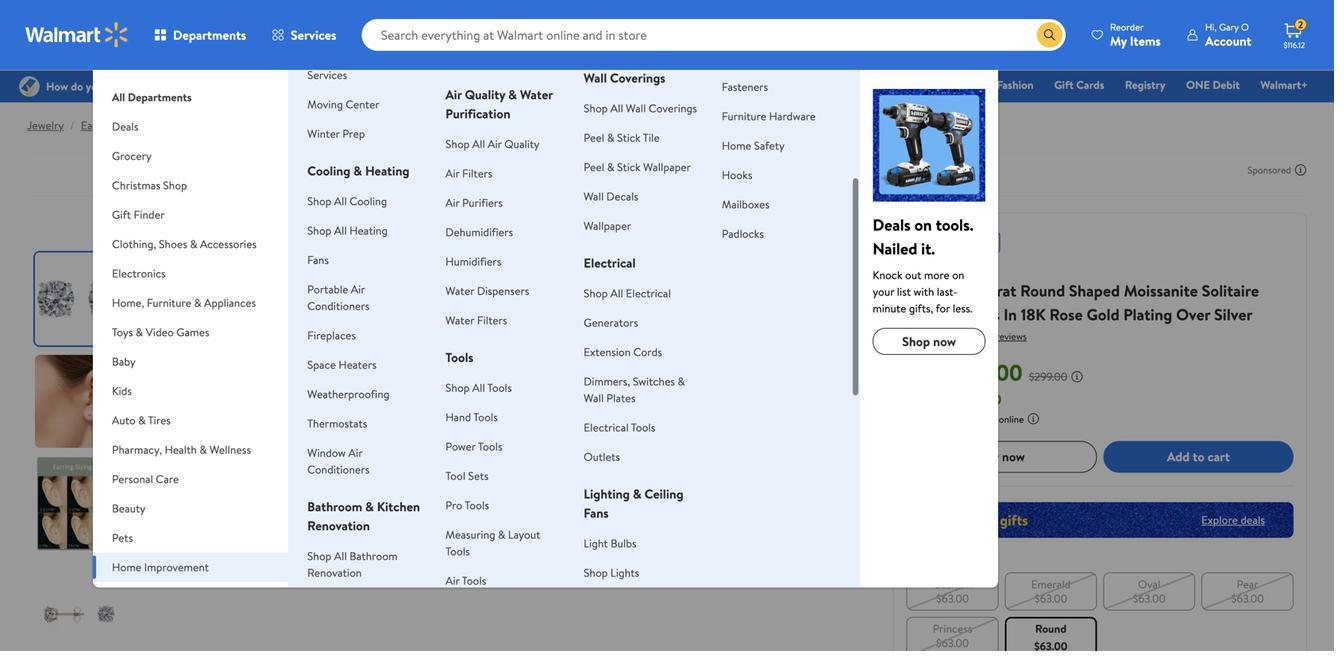 Task type: describe. For each thing, give the bounding box(es) containing it.
all for shop all wall coverings
[[611, 100, 623, 116]]

water dispensers link
[[446, 283, 529, 299]]

air filters link
[[446, 166, 493, 181]]

4
[[907, 280, 917, 302]]

all for shop all bathroom renovation
[[334, 548, 347, 564]]

thermostats link
[[307, 416, 367, 431]]

1 vertical spatial electrical
[[626, 286, 671, 301]]

emerald $63.00
[[1031, 576, 1071, 606]]

& up shop all cooling
[[354, 162, 362, 180]]

weatherproofing
[[307, 386, 390, 402]]

home safety link
[[722, 138, 785, 153]]

dimmers,
[[584, 374, 630, 389]]

safety
[[754, 138, 785, 153]]

tools.
[[936, 214, 974, 236]]

add to cart
[[1167, 448, 1230, 466]]

winter prep link
[[307, 126, 365, 141]]

when
[[930, 412, 952, 426]]

fans link
[[307, 252, 329, 268]]

wall decals
[[584, 189, 639, 204]]

improvement for home improvement services
[[340, 50, 404, 66]]

moissanite
[[1124, 280, 1198, 302]]

shop now
[[902, 333, 956, 350]]

furniture hardware
[[722, 108, 816, 124]]

filters for water filters
[[477, 313, 507, 328]]

window
[[307, 445, 346, 461]]

now $63.00
[[907, 357, 1023, 388]]

electronics link
[[802, 76, 870, 93]]

extension cords
[[584, 344, 662, 360]]

& up wall decals
[[607, 159, 615, 175]]

shaped
[[1069, 280, 1120, 302]]

air inside portable air conditioners
[[351, 282, 365, 297]]

quality inside the air quality & water purification
[[465, 86, 505, 103]]

less.
[[953, 301, 973, 316]]

all for shop all electrical
[[611, 286, 623, 301]]

thermostats
[[307, 416, 367, 431]]

tools right pro
[[465, 498, 489, 513]]

& inside "link"
[[560, 77, 567, 93]]

electronics button
[[93, 259, 288, 288]]

tools up hand tools
[[488, 380, 512, 396]]

services inside dropdown button
[[291, 26, 336, 44]]

all for shop all tools
[[472, 380, 485, 396]]

777
[[979, 330, 994, 343]]

dehumidifiers
[[446, 224, 513, 240]]

gift finder for 'gift finder' dropdown button
[[112, 207, 165, 222]]

hand tools link
[[446, 409, 498, 425]]

registry
[[1125, 77, 1166, 93]]

walmart+ link
[[1254, 76, 1315, 93]]

dehumidifiers link
[[446, 224, 513, 240]]

deals link
[[464, 76, 505, 93]]

gary
[[1219, 20, 1239, 34]]

peel for peel & stick tile
[[584, 130, 605, 145]]

improvement for home improvement
[[144, 560, 209, 575]]

& inside dropdown button
[[194, 295, 201, 311]]

patio & garden
[[112, 589, 185, 604]]

round inside button
[[1036, 621, 1067, 636]]

oval $63.00
[[1133, 576, 1166, 606]]

wallpaper link
[[584, 218, 631, 234]]

layout
[[508, 527, 541, 543]]

purification
[[446, 105, 511, 122]]

$236.00
[[957, 391, 1002, 408]]

personal care button
[[93, 465, 288, 494]]

shop all air quality link
[[446, 136, 540, 152]]

up to sixty percent off deals. shop now. image
[[907, 502, 1294, 538]]

gift finder button
[[93, 200, 288, 230]]

shop all cooling link
[[307, 193, 387, 209]]

wall down wall coverings
[[626, 100, 646, 116]]

& left "tires"
[[138, 413, 146, 428]]

1 vertical spatial cooling
[[350, 193, 387, 209]]

home for home improvement
[[112, 560, 142, 575]]

bathroom inside the "shop all bathroom renovation"
[[350, 548, 398, 564]]

electrical for electrical
[[584, 254, 636, 272]]

peel for peel & stick wallpaper
[[584, 159, 605, 175]]

0 vertical spatial furniture
[[722, 108, 767, 124]]

wall left decals
[[584, 189, 604, 204]]

2 / from the left
[[127, 118, 131, 133]]

$63.00 for pear $63.00
[[1232, 591, 1264, 606]]

garden
[[149, 589, 185, 604]]

& inside lighting & ceiling fans
[[633, 485, 642, 503]]

4 prong 2 carat round shaped moissanite solitaire stud earrings in 18k rose gold plating over silver - image 3 of 5 image
[[35, 458, 128, 550]]

light bulbs
[[584, 536, 637, 551]]

christmas shop for christmas shop 'dropdown button'
[[112, 178, 187, 193]]

now for shop now
[[933, 333, 956, 350]]

electronics for electronics link
[[809, 77, 863, 93]]

zoom image modal image
[[836, 256, 855, 275]]

shop for shop all bathroom renovation
[[307, 548, 332, 564]]

care
[[156, 471, 179, 487]]

(3.8) 777 reviews
[[958, 330, 1027, 343]]

generators
[[584, 315, 638, 330]]

tools down the measuring & layout tools 'link'
[[462, 573, 486, 589]]

shop lights link
[[584, 565, 639, 581]]

0 vertical spatial coverings
[[610, 69, 666, 87]]

0 vertical spatial on
[[915, 214, 932, 236]]

home improvement image
[[873, 89, 986, 202]]

legal information image
[[1027, 412, 1040, 425]]

christmas shop link
[[705, 76, 795, 93]]

air up air purifiers link
[[446, 166, 460, 181]]

furniture inside dropdown button
[[147, 295, 191, 311]]

conditioners for portable
[[307, 298, 370, 314]]

1 vertical spatial quality
[[505, 136, 540, 152]]

shop right toy
[[902, 77, 927, 93]]

$63.00 for emerald $63.00
[[1035, 591, 1068, 606]]

1 / from the left
[[70, 118, 74, 133]]

kids button
[[93, 377, 288, 406]]

beauty
[[112, 501, 146, 516]]

deals for 'deals' link
[[471, 77, 498, 93]]

christmas shop for christmas shop link
[[712, 77, 788, 93]]

humidifiers
[[446, 254, 502, 269]]

shape list
[[904, 569, 1297, 651]]

2 inside jeenmata 4 prong 2 carat round shaped moissanite solitaire stud earrings in 18k rose gold plating over silver
[[966, 280, 975, 302]]

measuring & layout tools link
[[446, 527, 541, 559]]

electrical tools link
[[584, 420, 656, 435]]

mailboxes link
[[722, 197, 770, 212]]

wall up the shop all wall coverings
[[584, 69, 607, 87]]

plating
[[1124, 303, 1173, 326]]

carat
[[978, 280, 1017, 302]]

all for shop all air quality
[[472, 136, 485, 152]]

4 prong 2 carat round shaped moissanite solitaire stud earrings in 18k rose gold plating over silver - image 2 of 5 image
[[35, 355, 128, 448]]

shop all heating
[[307, 223, 388, 238]]

out
[[905, 267, 922, 283]]

deals for deals dropdown button
[[112, 119, 138, 134]]

baby
[[112, 354, 136, 369]]

walmart image
[[25, 22, 129, 48]]

toys
[[112, 324, 133, 340]]

home for home improvement services
[[307, 50, 337, 66]]

18k
[[1021, 303, 1046, 326]]

& up peel & stick wallpaper link
[[607, 130, 615, 145]]

home improvement button
[[93, 553, 288, 582]]

winter prep
[[307, 126, 365, 141]]

silver earrings link
[[137, 118, 205, 133]]

water for water filters
[[446, 313, 474, 328]]

water for water dispensers
[[446, 283, 474, 299]]

in
[[1004, 303, 1017, 326]]

baby button
[[93, 347, 288, 377]]

tools up shop all tools link
[[446, 349, 474, 366]]

finder for 'gift finder' dropdown button
[[134, 207, 165, 222]]

rose
[[1050, 303, 1083, 326]]

wall inside dimmers, switches & wall plates
[[584, 390, 604, 406]]

space heaters link
[[307, 357, 377, 373]]

conditioners for window
[[307, 462, 370, 477]]

services inside home improvement services
[[307, 67, 347, 83]]

minute
[[873, 301, 907, 316]]

shop all bathroom renovation link
[[307, 548, 398, 581]]

hooks
[[722, 167, 753, 183]]

1 vertical spatial coverings
[[649, 100, 697, 116]]

$63.00 for oval $63.00
[[1133, 591, 1166, 606]]

home for home
[[947, 77, 976, 93]]

shop all tools link
[[446, 380, 512, 396]]

$63.00 for now $63.00
[[956, 357, 1023, 388]]

water dispensers
[[446, 283, 529, 299]]

pear
[[1237, 576, 1259, 592]]

jewelry link
[[27, 118, 64, 133]]

cards
[[1077, 77, 1105, 93]]

shop up furniture hardware
[[764, 77, 788, 93]]

measuring
[[446, 527, 495, 543]]

princess
[[933, 621, 973, 636]]

walmart+
[[1261, 77, 1308, 93]]

power tools link
[[446, 439, 503, 454]]



Task type: vqa. For each thing, say whether or not it's contained in the screenshot.
the Giving
no



Task type: locate. For each thing, give the bounding box(es) containing it.
filters down 'water dispensers'
[[477, 313, 507, 328]]

tools inside measuring & layout tools
[[446, 544, 470, 559]]

shop inside the "shop all bathroom renovation"
[[307, 548, 332, 564]]

gift left cards
[[1055, 77, 1074, 93]]

improvement
[[340, 50, 404, 66], [144, 560, 209, 575]]

1 vertical spatial gift finder
[[112, 207, 165, 222]]

shop for shop all wall coverings
[[584, 100, 608, 116]]

peel up peel & stick wallpaper link
[[584, 130, 605, 145]]

1 vertical spatial deals
[[112, 119, 138, 134]]

0 vertical spatial heating
[[365, 162, 410, 180]]

deals up nailed at the right of the page
[[873, 214, 911, 236]]

jeenmata 4 prong 2 carat round shaped moissanite solitaire stud earrings in 18k rose gold plating over silver
[[907, 260, 1259, 326]]

0 horizontal spatial grocery
[[112, 148, 152, 164]]

all inside the "shop all bathroom renovation"
[[334, 548, 347, 564]]

home for home safety
[[722, 138, 752, 153]]

0 vertical spatial conditioners
[[307, 298, 370, 314]]

$63.00 inside cushion $63.00
[[936, 591, 969, 606]]

shop up air filters
[[446, 136, 470, 152]]

shop all electrical link
[[584, 286, 671, 301]]

shop down bathroom & kitchen renovation
[[307, 548, 332, 564]]

1 peel from the top
[[584, 130, 605, 145]]

deals down all departments on the left
[[112, 119, 138, 134]]

all for shop all heating
[[334, 223, 347, 238]]

all down shop all cooling
[[334, 223, 347, 238]]

deals inside deals dropdown button
[[112, 119, 138, 134]]

wellness
[[210, 442, 251, 458]]

improvement up garden in the left bottom of the page
[[144, 560, 209, 575]]

stick up decals
[[617, 159, 641, 175]]

1 vertical spatial renovation
[[307, 565, 362, 581]]

1 horizontal spatial improvement
[[340, 50, 404, 66]]

1 horizontal spatial now
[[1002, 448, 1025, 466]]

grocery inside "link"
[[518, 77, 557, 93]]

measuring & layout tools
[[446, 527, 541, 559]]

1 vertical spatial conditioners
[[307, 462, 370, 477]]

stick for wallpaper
[[617, 159, 641, 175]]

earrings inside jeenmata 4 prong 2 carat round shaped moissanite solitaire stud earrings in 18k rose gold plating over silver
[[943, 303, 1000, 326]]

all down purification
[[472, 136, 485, 152]]

toys & video games button
[[93, 318, 288, 347]]

clothing, shoes & accessories
[[112, 236, 257, 252]]

1 vertical spatial now
[[1002, 448, 1025, 466]]

purifiers
[[462, 195, 503, 210]]

silver inside jeenmata 4 prong 2 carat round shaped moissanite solitaire stud earrings in 18k rose gold plating over silver
[[1215, 303, 1253, 326]]

2 horizontal spatial earrings
[[943, 303, 1000, 326]]

gift finder up clothing,
[[112, 207, 165, 222]]

& right shoes
[[190, 236, 197, 252]]

1 vertical spatial bathroom
[[350, 548, 398, 564]]

christmas up furniture hardware link
[[712, 77, 761, 93]]

1 vertical spatial heating
[[350, 223, 388, 238]]

& right toys
[[136, 324, 143, 340]]

0 vertical spatial peel
[[584, 130, 605, 145]]

0 horizontal spatial /
[[70, 118, 74, 133]]

2 horizontal spatial gift
[[1055, 77, 1074, 93]]

christmas up clothing,
[[112, 178, 160, 193]]

earrings up (3.8)
[[943, 303, 1000, 326]]

1 horizontal spatial on
[[952, 267, 965, 283]]

$63.00 for princess $63.00
[[936, 635, 969, 651]]

cooling down cooling & heating
[[350, 193, 387, 209]]

christmas for christmas shop link
[[712, 77, 761, 93]]

0 vertical spatial finder
[[660, 77, 691, 93]]

on up it.
[[915, 214, 932, 236]]

toy shop
[[883, 77, 927, 93]]

grocery down jewelry / earrings / silver earrings
[[112, 148, 152, 164]]

air tools link
[[446, 573, 486, 589]]

/ right jewelry
[[70, 118, 74, 133]]

& left essentials
[[560, 77, 567, 93]]

essentials
[[570, 77, 617, 93]]

finder up "shop all wall coverings" link
[[660, 77, 691, 93]]

shop up fans link
[[307, 223, 332, 238]]

0 vertical spatial 2
[[1299, 18, 1304, 32]]

departments inside popup button
[[173, 26, 246, 44]]

0 vertical spatial filters
[[462, 166, 493, 181]]

coverings
[[610, 69, 666, 87], [649, 100, 697, 116]]

1 horizontal spatial earrings
[[166, 118, 205, 133]]

gift finder up the shop all wall coverings
[[638, 77, 691, 93]]

0 vertical spatial fans
[[307, 252, 329, 268]]

& inside the air quality & water purification
[[509, 86, 517, 103]]

grocery & essentials link
[[511, 76, 624, 93]]

air
[[446, 86, 462, 103], [488, 136, 502, 152], [446, 166, 460, 181], [446, 195, 460, 210], [351, 282, 365, 297], [349, 445, 363, 461], [446, 573, 460, 589]]

& right the health
[[200, 442, 207, 458]]

renovation for shop
[[307, 565, 362, 581]]

stick for tile
[[617, 130, 641, 145]]

electronics inside dropdown button
[[112, 266, 166, 281]]

home improvement services
[[307, 50, 404, 83]]

hi,
[[1206, 20, 1217, 34]]

water down humidifiers link
[[446, 283, 474, 299]]

learn more about strikethrough prices image
[[1071, 370, 1084, 383]]

round inside jeenmata 4 prong 2 carat round shaped moissanite solitaire stud earrings in 18k rose gold plating over silver
[[1021, 280, 1065, 302]]

on up last-
[[952, 267, 965, 283]]

cart
[[1208, 448, 1230, 466]]

reorder
[[1110, 20, 1144, 34]]

0 horizontal spatial earrings
[[81, 118, 120, 133]]

gift inside dropdown button
[[112, 207, 131, 222]]

now for buy now
[[1002, 448, 1025, 466]]

christmas shop up furniture hardware link
[[712, 77, 788, 93]]

$63.00 inside emerald $63.00
[[1035, 591, 1068, 606]]

0 horizontal spatial 2
[[966, 280, 975, 302]]

0 horizontal spatial christmas shop
[[112, 178, 187, 193]]

conditioners down portable
[[307, 298, 370, 314]]

water inside the air quality & water purification
[[520, 86, 553, 103]]

furniture up toys & video games
[[147, 295, 191, 311]]

shop for shop all tools
[[446, 380, 470, 396]]

generators link
[[584, 315, 638, 330]]

& right 'patio'
[[139, 589, 147, 604]]

electrical tools
[[584, 420, 656, 435]]

improvement inside home improvement dropdown button
[[144, 560, 209, 575]]

departments up 'all departments' link
[[173, 26, 246, 44]]

& inside dropdown button
[[136, 324, 143, 340]]

moving
[[307, 97, 343, 112]]

air tools
[[446, 573, 486, 589]]

jeenmata link
[[907, 260, 954, 275]]

renovation down bathroom & kitchen renovation
[[307, 565, 362, 581]]

2 vertical spatial electrical
[[584, 420, 629, 435]]

0 horizontal spatial finder
[[134, 207, 165, 222]]

bathroom down bathroom & kitchen renovation
[[350, 548, 398, 564]]

1 stick from the top
[[617, 130, 641, 145]]

Walmart Site-Wide search field
[[362, 19, 1066, 51]]

video
[[146, 324, 174, 340]]

0 vertical spatial grocery
[[518, 77, 557, 93]]

1 horizontal spatial grocery
[[518, 77, 557, 93]]

1 horizontal spatial silver
[[1215, 303, 1253, 326]]

search icon image
[[1044, 29, 1056, 41]]

air inside the air quality & water purification
[[446, 86, 462, 103]]

air down purification
[[488, 136, 502, 152]]

1 horizontal spatial christmas shop
[[712, 77, 788, 93]]

gifts,
[[909, 301, 934, 316]]

shop lights
[[584, 565, 639, 581]]

ad disclaimer and feedback image
[[1295, 164, 1307, 176]]

air left purifiers
[[446, 195, 460, 210]]

0 vertical spatial wallpaper
[[643, 159, 691, 175]]

home improvement
[[112, 560, 209, 575]]

round down emerald $63.00
[[1036, 621, 1067, 636]]

toys & video games
[[112, 324, 209, 340]]

electrical up shop all electrical link
[[584, 254, 636, 272]]

electrical up outlets link
[[584, 420, 629, 435]]

0 vertical spatial renovation
[[307, 517, 370, 535]]

1 horizontal spatial 2
[[1299, 18, 1304, 32]]

4 prong 2 carat round shaped moissanite solitaire stud earrings in 18k rose gold plating over silver - image 4 of 5 image
[[35, 560, 128, 651]]

home inside dropdown button
[[112, 560, 142, 575]]

2 stick from the top
[[617, 159, 641, 175]]

0 vertical spatial services
[[291, 26, 336, 44]]

home inside home improvement services
[[307, 50, 337, 66]]

quality up purification
[[465, 86, 505, 103]]

0 vertical spatial stick
[[617, 130, 641, 145]]

0 horizontal spatial deals
[[112, 119, 138, 134]]

shop all air quality
[[446, 136, 540, 152]]

heating for shop all heating
[[350, 223, 388, 238]]

wallpaper down tile
[[643, 159, 691, 175]]

1 vertical spatial peel
[[584, 159, 605, 175]]

improvement up center
[[340, 50, 404, 66]]

items
[[1130, 32, 1161, 50]]

beauty button
[[93, 494, 288, 523]]

& inside bathroom & kitchen renovation
[[365, 498, 374, 516]]

1 vertical spatial water
[[446, 283, 474, 299]]

1 horizontal spatial christmas
[[712, 77, 761, 93]]

now inside "shop now" link
[[933, 333, 956, 350]]

0 horizontal spatial improvement
[[144, 560, 209, 575]]

hand tools
[[446, 409, 498, 425]]

renovation for bathroom
[[307, 517, 370, 535]]

silver down all departments on the left
[[137, 118, 163, 133]]

peel & stick wallpaper link
[[584, 159, 691, 175]]

1 horizontal spatial furniture
[[722, 108, 767, 124]]

1 horizontal spatial fans
[[584, 504, 609, 522]]

home, furniture & appliances
[[112, 295, 256, 311]]

christmas for christmas shop 'dropdown button'
[[112, 178, 160, 193]]

& inside measuring & layout tools
[[498, 527, 506, 543]]

buy now button
[[907, 441, 1097, 473]]

shop for shop all heating
[[307, 223, 332, 238]]

window air conditioners
[[307, 445, 370, 477]]

home link
[[940, 76, 984, 93]]

gift cards link
[[1047, 76, 1112, 93]]

1 vertical spatial stick
[[617, 159, 641, 175]]

improvement inside home improvement services
[[340, 50, 404, 66]]

princess $63.00
[[933, 621, 973, 651]]

2 renovation from the top
[[307, 565, 362, 581]]

0 horizontal spatial silver
[[137, 118, 163, 133]]

0 vertical spatial electrical
[[584, 254, 636, 272]]

1 horizontal spatial finder
[[660, 77, 691, 93]]

pets button
[[93, 523, 288, 553]]

all up generators
[[611, 286, 623, 301]]

finder for gift finder link
[[660, 77, 691, 93]]

shop for shop lights
[[584, 565, 608, 581]]

deals on tools. nailed it. knock out more on your list with last- minute gifts, for less.
[[873, 214, 974, 316]]

$63.00 inside princess $63.00
[[936, 635, 969, 651]]

sets
[[468, 468, 489, 484]]

heating for cooling & heating
[[365, 162, 410, 180]]

now left (3.8)
[[933, 333, 956, 350]]

water filters
[[446, 313, 507, 328]]

gift up the shop all wall coverings
[[638, 77, 657, 93]]

solitaire
[[1202, 280, 1259, 302]]

& inside dimmers, switches & wall plates
[[678, 374, 685, 389]]

clothing, shoes & accessories button
[[93, 230, 288, 259]]

winter
[[307, 126, 340, 141]]

conditioners down window
[[307, 462, 370, 477]]

0 vertical spatial deals
[[471, 77, 498, 93]]

electronics for electronics dropdown button
[[112, 266, 166, 281]]

cooling up shop all cooling
[[307, 162, 351, 180]]

grocery right 'deals' link
[[518, 77, 557, 93]]

electronics up hardware
[[809, 77, 863, 93]]

stud
[[907, 303, 939, 326]]

1 vertical spatial services
[[307, 67, 347, 83]]

toy
[[883, 77, 899, 93]]

hi, gary o account
[[1206, 20, 1252, 50]]

1 vertical spatial christmas
[[112, 178, 160, 193]]

wallpaper down wall decals link
[[584, 218, 631, 234]]

now
[[907, 357, 951, 388]]

pro
[[446, 498, 462, 513]]

1 horizontal spatial wallpaper
[[643, 159, 691, 175]]

shop for shop now
[[902, 333, 930, 350]]

1 conditioners from the top
[[307, 298, 370, 314]]

0 horizontal spatial gift
[[112, 207, 131, 222]]

departments button
[[141, 16, 259, 54]]

& right 'deals' link
[[509, 86, 517, 103]]

air up purification
[[446, 86, 462, 103]]

all up hand tools
[[472, 380, 485, 396]]

for
[[936, 301, 950, 316]]

fans inside lighting & ceiling fans
[[584, 504, 609, 522]]

0 vertical spatial bathroom
[[307, 498, 362, 516]]

earrings up grocery "dropdown button"
[[166, 118, 205, 133]]

shop down essentials
[[584, 100, 608, 116]]

add to favorites list, 4 prong 2 carat round shaped moissanite solitaire stud earrings in 18k rose gold plating over silver image
[[836, 220, 855, 240]]

debit
[[1213, 77, 1240, 93]]

toy shop link
[[876, 76, 934, 93]]

tools down plates
[[631, 420, 656, 435]]

heating down shop all cooling
[[350, 223, 388, 238]]

0 vertical spatial now
[[933, 333, 956, 350]]

filters for air filters
[[462, 166, 493, 181]]

0 vertical spatial electronics
[[809, 77, 863, 93]]

0 vertical spatial christmas
[[712, 77, 761, 93]]

fans up portable
[[307, 252, 329, 268]]

cords
[[634, 344, 662, 360]]

emerald
[[1031, 576, 1071, 592]]

Search search field
[[362, 19, 1066, 51]]

coverings down gift finder link
[[649, 100, 697, 116]]

round up 18k
[[1021, 280, 1065, 302]]

$63.00 for cushion $63.00
[[936, 591, 969, 606]]

1 horizontal spatial electronics
[[809, 77, 863, 93]]

all up "shop all heating" link
[[334, 193, 347, 209]]

silver down solitaire
[[1215, 303, 1253, 326]]

0 horizontal spatial furniture
[[147, 295, 191, 311]]

quality down the air quality & water purification
[[505, 136, 540, 152]]

shop up "shop all heating" link
[[307, 193, 332, 209]]

0 vertical spatial gift finder
[[638, 77, 691, 93]]

electrical for electrical tools
[[584, 420, 629, 435]]

0 vertical spatial quality
[[465, 86, 505, 103]]

1 vertical spatial christmas shop
[[112, 178, 187, 193]]

list
[[897, 284, 911, 299]]

all up peel & stick tile at the top left of the page
[[611, 100, 623, 116]]

stick left tile
[[617, 130, 641, 145]]

gift up clothing,
[[112, 207, 131, 222]]

shop up generators link
[[584, 286, 608, 301]]

last-
[[937, 284, 958, 299]]

wall
[[584, 69, 607, 87], [626, 100, 646, 116], [584, 189, 604, 204], [584, 390, 604, 406]]

gift finder for gift finder link
[[638, 77, 691, 93]]

& left the layout
[[498, 527, 506, 543]]

heating up shop all cooling
[[365, 162, 410, 180]]

bathroom inside bathroom & kitchen renovation
[[307, 498, 362, 516]]

air right portable
[[351, 282, 365, 297]]

fashion
[[997, 77, 1034, 93]]

tool sets link
[[446, 468, 489, 484]]

dimmers, switches & wall plates link
[[584, 374, 685, 406]]

now inside buy now button
[[1002, 448, 1025, 466]]

home up the hooks
[[722, 138, 752, 153]]

registry link
[[1118, 76, 1173, 93]]

0 vertical spatial improvement
[[340, 50, 404, 66]]

tools right 'hand'
[[474, 409, 498, 425]]

tools right power
[[478, 439, 503, 454]]

appliances
[[204, 295, 256, 311]]

1 vertical spatial departments
[[128, 89, 192, 105]]

& left the "ceiling"
[[633, 485, 642, 503]]

more
[[924, 267, 950, 283]]

grocery inside "dropdown button"
[[112, 148, 152, 164]]

& up "games"
[[194, 295, 201, 311]]

4 prong 2 carat round shaped moissanite solitaire stud earrings in 18k rose gold plating over silver - image 1 of 5 image
[[35, 253, 128, 346]]

renovation up the "shop all bathroom renovation"
[[307, 517, 370, 535]]

0 vertical spatial water
[[520, 86, 553, 103]]

all up jewelry / earrings / silver earrings
[[112, 89, 125, 105]]

& right "switches"
[[678, 374, 685, 389]]

one
[[1187, 77, 1210, 93]]

renovation inside the "shop all bathroom renovation"
[[307, 565, 362, 581]]

2
[[1299, 18, 1304, 32], [966, 280, 975, 302]]

2 vertical spatial water
[[446, 313, 474, 328]]

air inside window air conditioners
[[349, 445, 363, 461]]

shop all heating link
[[307, 223, 388, 238]]

deal
[[913, 236, 932, 249]]

gift for gift finder link
[[638, 77, 657, 93]]

2 right last-
[[966, 280, 975, 302]]

gift for 'gift finder' dropdown button
[[112, 207, 131, 222]]

1 vertical spatial on
[[952, 267, 965, 283]]

1 vertical spatial silver
[[1215, 303, 1253, 326]]

games
[[176, 324, 209, 340]]

power
[[446, 439, 476, 454]]

all for shop all cooling
[[334, 193, 347, 209]]

plates
[[607, 390, 636, 406]]

gift
[[638, 77, 657, 93], [1055, 77, 1074, 93], [112, 207, 131, 222]]

gift finder inside dropdown button
[[112, 207, 165, 222]]

grocery for grocery
[[112, 148, 152, 164]]

fireplaces link
[[307, 328, 356, 343]]

tires
[[148, 413, 171, 428]]

1 vertical spatial round
[[1036, 621, 1067, 636]]

1 horizontal spatial gift finder
[[638, 77, 691, 93]]

1 vertical spatial wallpaper
[[584, 218, 631, 234]]

1 vertical spatial filters
[[477, 313, 507, 328]]

0 horizontal spatial christmas
[[112, 178, 160, 193]]

shop for shop all cooling
[[307, 193, 332, 209]]

hand
[[446, 409, 471, 425]]

1 vertical spatial improvement
[[144, 560, 209, 575]]

0 horizontal spatial electronics
[[112, 266, 166, 281]]

deals up purification
[[471, 77, 498, 93]]

0 vertical spatial departments
[[173, 26, 246, 44]]

deals inside deals on tools. nailed it. knock out more on your list with last- minute gifts, for less.
[[873, 214, 911, 236]]

0 vertical spatial round
[[1021, 280, 1065, 302]]

0 horizontal spatial now
[[933, 333, 956, 350]]

1 vertical spatial electronics
[[112, 266, 166, 281]]

1 vertical spatial finder
[[134, 207, 165, 222]]

bathroom down window air conditioners link
[[307, 498, 362, 516]]

shop for shop all air quality
[[446, 136, 470, 152]]

2 conditioners from the top
[[307, 462, 370, 477]]

add
[[1167, 448, 1190, 466]]

air right window
[[349, 445, 363, 461]]

1 horizontal spatial /
[[127, 118, 131, 133]]

my
[[1110, 32, 1127, 50]]

1 vertical spatial fans
[[584, 504, 609, 522]]

shop left lights
[[584, 565, 608, 581]]

services up moving at left
[[307, 67, 347, 83]]

dispensers
[[477, 283, 529, 299]]

0 horizontal spatial gift finder
[[112, 207, 165, 222]]

air down 'measuring'
[[446, 573, 460, 589]]

& left the kitchen
[[365, 498, 374, 516]]

0 horizontal spatial wallpaper
[[584, 218, 631, 234]]

wall down dimmers,
[[584, 390, 604, 406]]

1 vertical spatial grocery
[[112, 148, 152, 164]]

deals inside 'deals' link
[[471, 77, 498, 93]]

one debit link
[[1179, 76, 1247, 93]]

2 vertical spatial deals
[[873, 214, 911, 236]]

1 horizontal spatial gift
[[638, 77, 657, 93]]

0 horizontal spatial on
[[915, 214, 932, 236]]

0 horizontal spatial fans
[[307, 252, 329, 268]]

auto & tires button
[[93, 406, 288, 435]]

shop for shop all electrical
[[584, 286, 608, 301]]

2 peel from the top
[[584, 159, 605, 175]]

christmas shop inside 'dropdown button'
[[112, 178, 187, 193]]

accessories
[[200, 236, 257, 252]]

padlocks link
[[722, 226, 764, 241]]

shop down grocery "dropdown button"
[[163, 178, 187, 193]]

grocery for grocery & essentials
[[518, 77, 557, 93]]

christmas inside 'dropdown button'
[[112, 178, 160, 193]]

gift for gift cards link
[[1055, 77, 1074, 93]]

water right 'deals' link
[[520, 86, 553, 103]]

1 renovation from the top
[[307, 517, 370, 535]]

0 vertical spatial silver
[[137, 118, 163, 133]]

0 vertical spatial christmas shop
[[712, 77, 788, 93]]

1 vertical spatial 2
[[966, 280, 975, 302]]

renovation inside bathroom & kitchen renovation
[[307, 517, 370, 535]]

shop inside 'dropdown button'
[[163, 178, 187, 193]]

fans down lighting
[[584, 504, 609, 522]]

finder inside dropdown button
[[134, 207, 165, 222]]

0 vertical spatial cooling
[[307, 162, 351, 180]]

add to cart button
[[1104, 441, 1294, 473]]

1 vertical spatial furniture
[[147, 295, 191, 311]]



